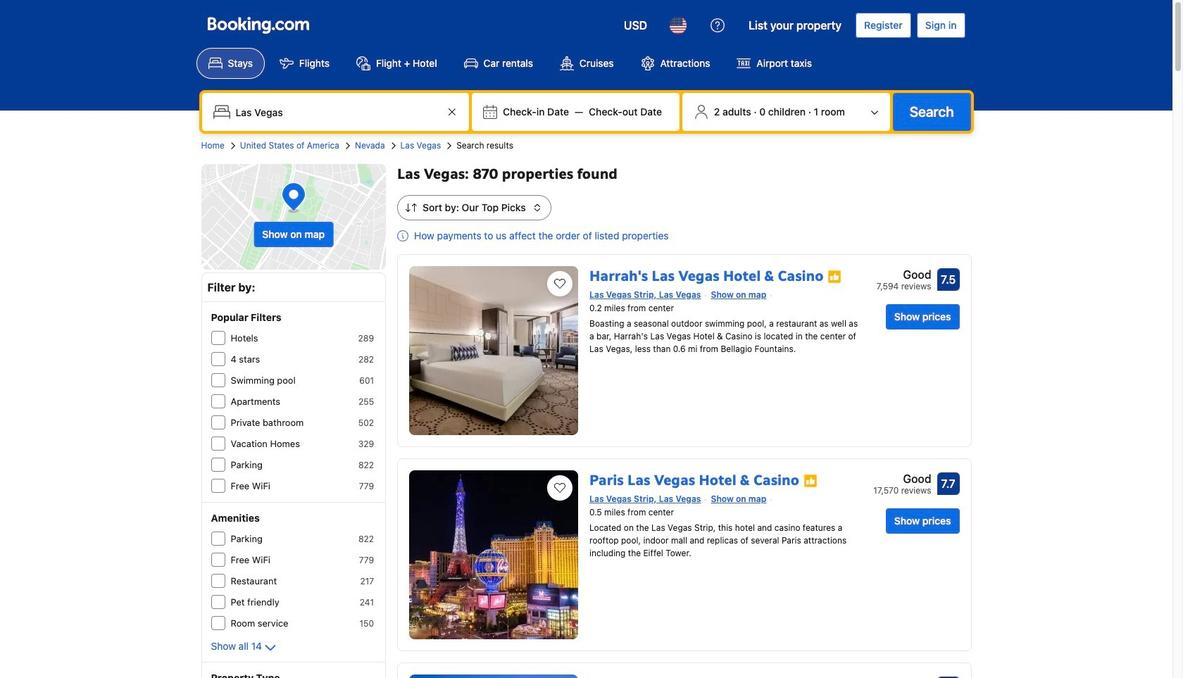 Task type: describe. For each thing, give the bounding box(es) containing it.
search results updated. las vegas: 870 properties found. element
[[397, 164, 972, 184]]

harrah's las vegas hotel & casino image
[[409, 266, 578, 435]]

this property is part of our preferred partner program. it's committed to providing excellent service and good value. it'll pay us a higher commission if you make a booking. image for harrah's las vegas hotel & casino image
[[828, 270, 842, 284]]

paris las vegas hotel & casino image
[[409, 471, 578, 640]]

this property is part of our preferred partner program. it's committed to providing excellent service and good value. it'll pay us a higher commission if you make a booking. image for paris las vegas hotel & casino image
[[804, 474, 818, 488]]



Task type: vqa. For each thing, say whether or not it's contained in the screenshot.
Booking.com image
yes



Task type: locate. For each thing, give the bounding box(es) containing it.
Where are you going? field
[[230, 99, 444, 125]]

this property is part of our preferred partner program. it's committed to providing excellent service and good value. it'll pay us a higher commission if you make a booking. image
[[804, 474, 818, 488]]

this property is part of our preferred partner program. it's committed to providing excellent service and good value. it'll pay us a higher commission if you make a booking. image
[[828, 270, 842, 284], [828, 270, 842, 284], [804, 474, 818, 488]]

booking.com image
[[207, 17, 309, 34]]



